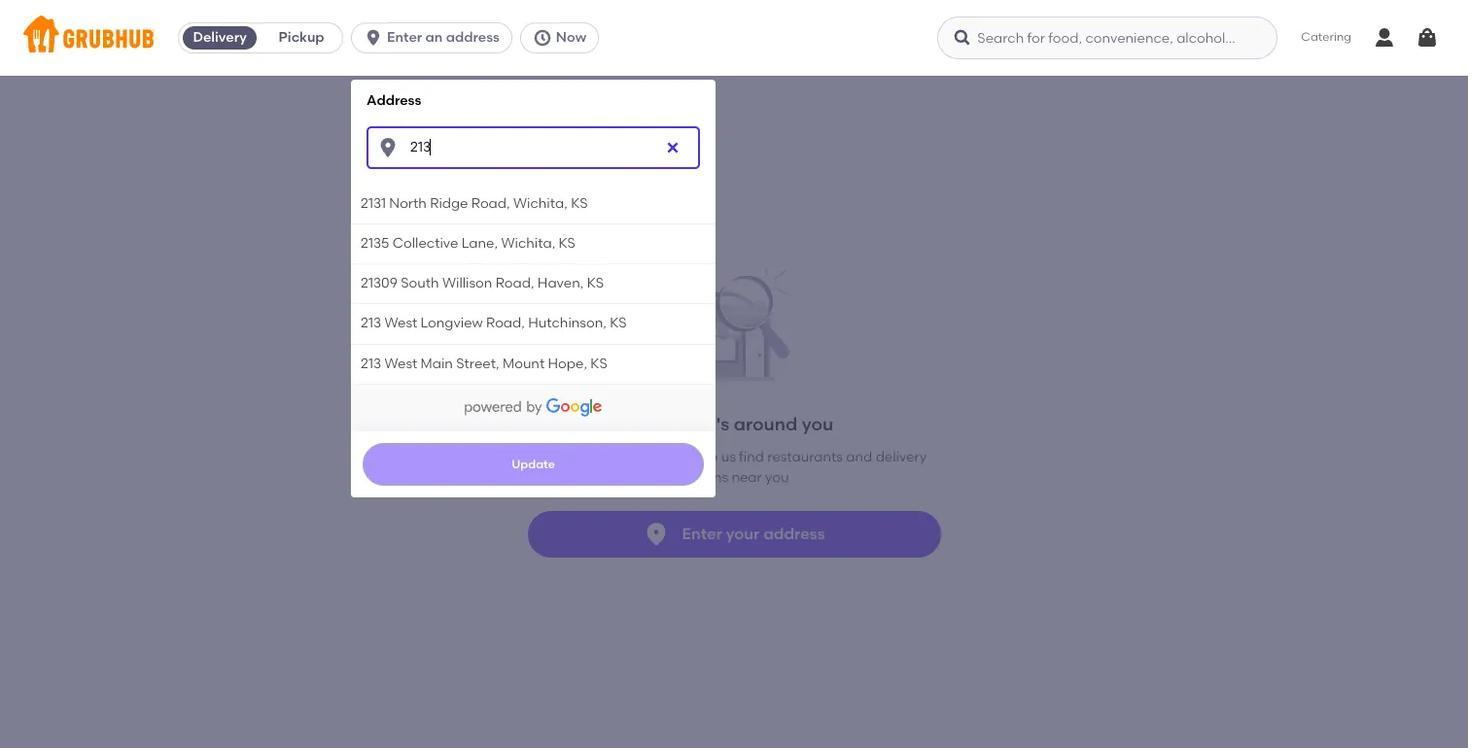Task type: describe. For each thing, give the bounding box(es) containing it.
share
[[542, 450, 580, 466]]

catering button
[[1288, 16, 1366, 60]]

main navigation navigation
[[0, 0, 1469, 749]]

2131 north ridge road, wichita, ks
[[361, 195, 588, 212]]

you inside share your location to help us find restaurants and delivery options near you
[[766, 470, 789, 486]]

restaurants
[[768, 450, 843, 466]]

21309
[[361, 275, 398, 292]]

address for enter an address
[[446, 29, 500, 46]]

willison
[[443, 275, 493, 292]]

south
[[401, 275, 439, 292]]

213 west main street, mount hope, ks
[[361, 356, 608, 372]]

0 vertical spatial you
[[802, 414, 834, 436]]

213 west main street, mount hope, ks link
[[351, 345, 716, 384]]

north
[[389, 195, 427, 212]]

share your location to help us find restaurants and delivery options near you
[[542, 450, 927, 486]]

2131
[[361, 195, 386, 212]]

21309 south willison road, haven, ks
[[361, 275, 604, 292]]

lane,
[[462, 235, 498, 252]]

update button
[[363, 443, 704, 486]]

collective
[[393, 235, 459, 252]]

enter for enter an address
[[387, 29, 422, 46]]

ridge
[[430, 195, 468, 212]]

mount
[[503, 356, 545, 372]]

Enter an address search field
[[367, 126, 700, 169]]

main
[[421, 356, 453, 372]]

hope,
[[548, 356, 588, 372]]

svg image inside enter an address button
[[364, 28, 383, 48]]

now
[[556, 29, 587, 46]]

position icon image
[[643, 521, 671, 549]]

update
[[512, 458, 555, 471]]

2131 north ridge road, wichita, ks link
[[351, 184, 716, 224]]

what's
[[672, 414, 730, 436]]

options
[[680, 470, 729, 486]]

0 horizontal spatial svg image
[[954, 28, 973, 48]]

delivery button
[[179, 22, 261, 53]]

hutchinson,
[[528, 316, 607, 332]]

1 horizontal spatial svg image
[[1416, 26, 1440, 50]]

see what's around you
[[635, 414, 834, 436]]

catering
[[1302, 30, 1352, 44]]

2135
[[361, 235, 389, 252]]

near
[[732, 470, 762, 486]]

pickup button
[[261, 22, 342, 53]]

ks for hutchinson,
[[610, 316, 627, 332]]

now button
[[520, 22, 607, 53]]

an
[[426, 29, 443, 46]]



Task type: locate. For each thing, give the bounding box(es) containing it.
west for main
[[385, 356, 417, 372]]

0 vertical spatial address
[[446, 29, 500, 46]]

213 for 213 west main street, mount hope, ks
[[361, 356, 381, 372]]

enter right position icon
[[682, 525, 723, 543]]

enter an address
[[387, 29, 500, 46]]

1 horizontal spatial address
[[764, 525, 825, 543]]

enter
[[387, 29, 422, 46], [682, 525, 723, 543]]

21309 south willison road, haven, ks link
[[351, 265, 716, 304]]

0 vertical spatial enter
[[387, 29, 422, 46]]

you
[[802, 414, 834, 436], [766, 470, 789, 486]]

2 213 from the top
[[361, 356, 381, 372]]

1 vertical spatial wichita,
[[501, 235, 556, 252]]

1 horizontal spatial you
[[802, 414, 834, 436]]

road, for hutchinson,
[[486, 316, 525, 332]]

1 vertical spatial road,
[[496, 275, 534, 292]]

address right an
[[446, 29, 500, 46]]

213 down the 21309 at top left
[[361, 316, 381, 332]]

road, up lane,
[[472, 195, 510, 212]]

1 vertical spatial your
[[726, 525, 760, 543]]

west down south
[[385, 316, 417, 332]]

2135 collective lane, wichita, ks link
[[351, 225, 716, 264]]

ks inside 'link'
[[571, 195, 588, 212]]

delivery
[[193, 29, 247, 46]]

address down restaurants
[[764, 525, 825, 543]]

1 vertical spatial west
[[385, 356, 417, 372]]

west
[[385, 316, 417, 332], [385, 356, 417, 372]]

0 vertical spatial your
[[583, 450, 612, 466]]

road, inside 'link'
[[472, 195, 510, 212]]

ks right haven,
[[587, 275, 604, 292]]

213
[[361, 316, 381, 332], [361, 356, 381, 372]]

address
[[446, 29, 500, 46], [764, 525, 825, 543]]

1 vertical spatial enter
[[682, 525, 723, 543]]

road, up mount
[[486, 316, 525, 332]]

svg image inside 'now' button
[[533, 28, 552, 48]]

you right near
[[766, 470, 789, 486]]

1 vertical spatial address
[[764, 525, 825, 543]]

2 vertical spatial road,
[[486, 316, 525, 332]]

help
[[689, 450, 718, 466]]

213 inside 213 west main street, mount hope, ks link
[[361, 356, 381, 372]]

ks up haven,
[[559, 235, 576, 252]]

0 horizontal spatial address
[[446, 29, 500, 46]]

west for longview
[[385, 316, 417, 332]]

ks up 2135 collective lane, wichita, ks link
[[571, 195, 588, 212]]

address inside enter an address button
[[446, 29, 500, 46]]

213 for 213 west longview road, hutchinson, ks
[[361, 316, 381, 332]]

your inside enter your address button
[[726, 525, 760, 543]]

your for enter
[[726, 525, 760, 543]]

2 west from the top
[[385, 356, 417, 372]]

0 horizontal spatial you
[[766, 470, 789, 486]]

your right share
[[583, 450, 612, 466]]

address inside enter your address button
[[764, 525, 825, 543]]

213 west longview road, hutchinson, ks
[[361, 316, 627, 332]]

your for share
[[583, 450, 612, 466]]

longview
[[421, 316, 483, 332]]

haven,
[[538, 275, 584, 292]]

you up restaurants
[[802, 414, 834, 436]]

us
[[721, 450, 736, 466]]

1 horizontal spatial enter
[[682, 525, 723, 543]]

find
[[739, 450, 765, 466]]

wichita, inside 2131 north ridge road, wichita, ks 'link'
[[514, 195, 568, 212]]

1 vertical spatial 213
[[361, 356, 381, 372]]

enter your address
[[682, 525, 825, 543]]

213 west longview road, hutchinson, ks link
[[351, 305, 716, 344]]

2135 collective lane, wichita, ks
[[361, 235, 576, 252]]

street,
[[456, 356, 500, 372]]

address
[[367, 92, 421, 109]]

1 west from the top
[[385, 316, 417, 332]]

0 horizontal spatial enter
[[387, 29, 422, 46]]

1 213 from the top
[[361, 316, 381, 332]]

ks right hope,
[[591, 356, 608, 372]]

your down near
[[726, 525, 760, 543]]

wichita, up 2135 collective lane, wichita, ks link
[[514, 195, 568, 212]]

ks
[[571, 195, 588, 212], [559, 235, 576, 252], [587, 275, 604, 292], [610, 316, 627, 332], [591, 356, 608, 372]]

svg image
[[364, 28, 383, 48], [533, 28, 552, 48], [377, 136, 400, 159], [665, 140, 681, 155]]

wichita, inside 2135 collective lane, wichita, ks link
[[501, 235, 556, 252]]

1 vertical spatial you
[[766, 470, 789, 486]]

enter your address button
[[528, 512, 941, 558]]

west left main
[[385, 356, 417, 372]]

location
[[615, 450, 669, 466]]

address for enter your address
[[764, 525, 825, 543]]

213 inside 213 west longview road, hutchinson, ks link
[[361, 316, 381, 332]]

wichita,
[[514, 195, 568, 212], [501, 235, 556, 252]]

road, for haven,
[[496, 275, 534, 292]]

0 vertical spatial west
[[385, 316, 417, 332]]

0 horizontal spatial your
[[583, 450, 612, 466]]

enter an address button
[[351, 22, 520, 53]]

road, down 2135 collective lane, wichita, ks link
[[496, 275, 534, 292]]

ks right hutchinson, at the left of the page
[[610, 316, 627, 332]]

enter inside main navigation navigation
[[387, 29, 422, 46]]

around
[[734, 414, 798, 436]]

road, for wichita,
[[472, 195, 510, 212]]

ks for wichita,
[[571, 195, 588, 212]]

road,
[[472, 195, 510, 212], [496, 275, 534, 292], [486, 316, 525, 332]]

and
[[847, 450, 873, 466]]

svg image
[[1416, 26, 1440, 50], [954, 28, 973, 48]]

0 vertical spatial road,
[[472, 195, 510, 212]]

your inside share your location to help us find restaurants and delivery options near you
[[583, 450, 612, 466]]

your
[[583, 450, 612, 466], [726, 525, 760, 543]]

ks for haven,
[[587, 275, 604, 292]]

0 vertical spatial wichita,
[[514, 195, 568, 212]]

pickup
[[279, 29, 324, 46]]

wichita, down 2131 north ridge road, wichita, ks 'link'
[[501, 235, 556, 252]]

see
[[635, 414, 667, 436]]

enter left an
[[387, 29, 422, 46]]

delivery
[[876, 450, 927, 466]]

enter for enter your address
[[682, 525, 723, 543]]

0 vertical spatial 213
[[361, 316, 381, 332]]

213 left main
[[361, 356, 381, 372]]

to
[[673, 450, 686, 466]]

1 horizontal spatial your
[[726, 525, 760, 543]]



Task type: vqa. For each thing, say whether or not it's contained in the screenshot.
ordered: for was
no



